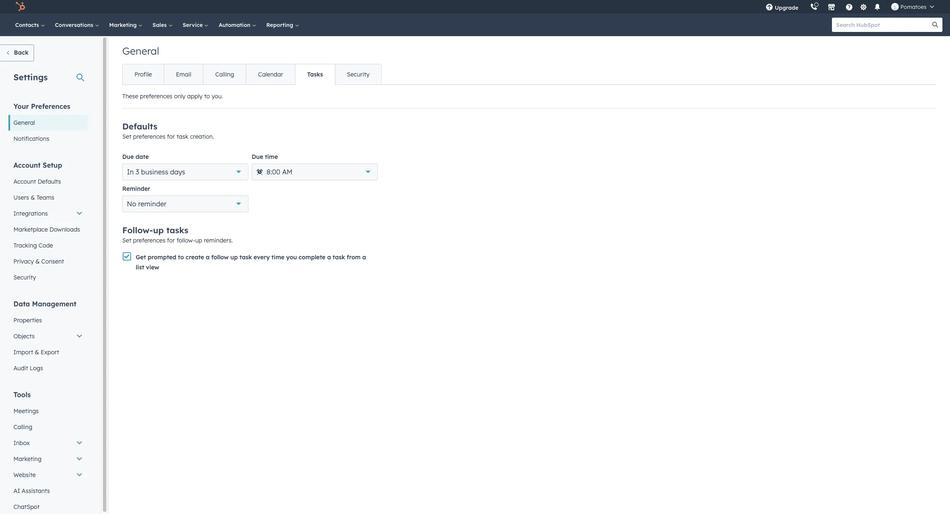 Task type: locate. For each thing, give the bounding box(es) containing it.
downloads
[[50, 226, 80, 233]]

up up create
[[195, 237, 202, 244]]

0 vertical spatial account
[[13, 161, 41, 169]]

general
[[122, 45, 159, 57], [13, 119, 35, 127]]

view
[[146, 264, 159, 271]]

0 vertical spatial set
[[122, 133, 131, 140]]

calling for calling link to the top
[[215, 71, 234, 78]]

preferences
[[31, 102, 70, 111]]

hubspot image
[[15, 2, 25, 12]]

0 horizontal spatial up
[[153, 225, 164, 236]]

calling
[[215, 71, 234, 78], [13, 424, 32, 431]]

reminder
[[138, 200, 167, 208]]

marketplaces button
[[824, 0, 841, 13]]

business
[[141, 168, 168, 176]]

you.
[[212, 93, 223, 100]]

logs
[[30, 365, 43, 372]]

follow
[[212, 254, 229, 261]]

1 vertical spatial general
[[13, 119, 35, 127]]

defaults up date
[[122, 121, 158, 132]]

task left the creation.
[[177, 133, 189, 140]]

calling up you. on the top
[[215, 71, 234, 78]]

import
[[13, 349, 33, 356]]

& inside data management element
[[35, 349, 39, 356]]

time inside get prompted to create a follow up task every time you complete a task from a list view
[[272, 254, 285, 261]]

1 vertical spatial defaults
[[38, 178, 61, 185]]

navigation
[[122, 64, 382, 85]]

no reminder button
[[122, 196, 249, 212]]

calling inside tools element
[[13, 424, 32, 431]]

menu item
[[805, 0, 807, 13]]

1 horizontal spatial security
[[347, 71, 370, 78]]

account up account defaults
[[13, 161, 41, 169]]

1 for from the top
[[167, 133, 175, 140]]

notifications link
[[8, 131, 88, 147]]

0 vertical spatial &
[[31, 194, 35, 201]]

menu
[[760, 0, 941, 13]]

1 vertical spatial time
[[272, 254, 285, 261]]

help image
[[846, 4, 854, 11]]

2 horizontal spatial a
[[363, 254, 366, 261]]

calling link
[[203, 64, 246, 85], [8, 419, 88, 435]]

contacts
[[15, 21, 41, 28]]

up right follow
[[231, 254, 238, 261]]

0 vertical spatial security
[[347, 71, 370, 78]]

notifications
[[13, 135, 49, 143]]

service link
[[178, 13, 214, 36]]

up inside get prompted to create a follow up task every time you complete a task from a list view
[[231, 254, 238, 261]]

0 vertical spatial to
[[204, 93, 210, 100]]

objects button
[[8, 328, 88, 344]]

0 vertical spatial calling
[[215, 71, 234, 78]]

defaults up users & teams link
[[38, 178, 61, 185]]

&
[[31, 194, 35, 201], [35, 258, 40, 265], [35, 349, 39, 356]]

0 vertical spatial for
[[167, 133, 175, 140]]

for inside 'defaults set preferences for task creation.'
[[167, 133, 175, 140]]

0 horizontal spatial due
[[122, 153, 134, 161]]

to left you. on the top
[[204, 93, 210, 100]]

calling link up you. on the top
[[203, 64, 246, 85]]

a
[[206, 254, 210, 261], [327, 254, 331, 261], [363, 254, 366, 261]]

1 horizontal spatial to
[[204, 93, 210, 100]]

1 vertical spatial preferences
[[133, 133, 166, 140]]

security
[[347, 71, 370, 78], [13, 274, 36, 281]]

due for due date
[[122, 153, 134, 161]]

general link
[[8, 115, 88, 131]]

complete
[[299, 254, 326, 261]]

0 vertical spatial general
[[122, 45, 159, 57]]

0 vertical spatial defaults
[[122, 121, 158, 132]]

0 horizontal spatial marketing
[[13, 455, 42, 463]]

date
[[136, 153, 149, 161]]

0 horizontal spatial to
[[178, 254, 184, 261]]

0 horizontal spatial calling
[[13, 424, 32, 431]]

1 a from the left
[[206, 254, 210, 261]]

a left follow
[[206, 254, 210, 261]]

calendar
[[258, 71, 283, 78]]

2 set from the top
[[122, 237, 131, 244]]

email
[[176, 71, 191, 78]]

time up 8:00
[[265, 153, 278, 161]]

reminders.
[[204, 237, 233, 244]]

1 vertical spatial calling
[[13, 424, 32, 431]]

task left from
[[333, 254, 345, 261]]

account defaults
[[13, 178, 61, 185]]

0 horizontal spatial calling link
[[8, 419, 88, 435]]

1 vertical spatial up
[[195, 237, 202, 244]]

apply
[[187, 93, 203, 100]]

up left tasks
[[153, 225, 164, 236]]

0 horizontal spatial general
[[13, 119, 35, 127]]

preferences left the only
[[140, 93, 173, 100]]

list
[[136, 264, 144, 271]]

to left create
[[178, 254, 184, 261]]

for left the creation.
[[167, 133, 175, 140]]

general inside "your preferences" element
[[13, 119, 35, 127]]

teams
[[37, 194, 54, 201]]

automation
[[219, 21, 252, 28]]

& right privacy
[[35, 258, 40, 265]]

upgrade image
[[766, 4, 774, 11]]

1 horizontal spatial task
[[240, 254, 252, 261]]

account up users
[[13, 178, 36, 185]]

defaults
[[122, 121, 158, 132], [38, 178, 61, 185]]

profile
[[135, 71, 152, 78]]

marketplaces image
[[829, 4, 836, 11]]

calling link down meetings
[[8, 419, 88, 435]]

data
[[13, 300, 30, 308]]

0 horizontal spatial task
[[177, 133, 189, 140]]

1 vertical spatial set
[[122, 237, 131, 244]]

a right complete
[[327, 254, 331, 261]]

1 vertical spatial for
[[167, 237, 175, 244]]

general down your
[[13, 119, 35, 127]]

1 horizontal spatial defaults
[[122, 121, 158, 132]]

your preferences
[[13, 102, 70, 111]]

1 account from the top
[[13, 161, 41, 169]]

pomatoes
[[901, 3, 927, 10]]

no reminder
[[127, 200, 167, 208]]

set inside 'defaults set preferences for task creation.'
[[122, 133, 131, 140]]

1 horizontal spatial general
[[122, 45, 159, 57]]

management
[[32, 300, 76, 308]]

1 vertical spatial account
[[13, 178, 36, 185]]

1 due from the left
[[122, 153, 134, 161]]

1 horizontal spatial due
[[252, 153, 263, 161]]

code
[[39, 242, 53, 249]]

1 vertical spatial marketing
[[13, 455, 42, 463]]

for down tasks
[[167, 237, 175, 244]]

1 horizontal spatial a
[[327, 254, 331, 261]]

users & teams
[[13, 194, 54, 201]]

2 vertical spatial &
[[35, 349, 39, 356]]

1 vertical spatial &
[[35, 258, 40, 265]]

properties link
[[8, 312, 88, 328]]

preferences up date
[[133, 133, 166, 140]]

conversations
[[55, 21, 95, 28]]

settings
[[13, 72, 48, 82]]

to
[[204, 93, 210, 100], [178, 254, 184, 261]]

2 horizontal spatial up
[[231, 254, 238, 261]]

0 horizontal spatial a
[[206, 254, 210, 261]]

1 horizontal spatial calling link
[[203, 64, 246, 85]]

0 vertical spatial security link
[[335, 64, 382, 85]]

0 horizontal spatial security
[[13, 274, 36, 281]]

task left every
[[240, 254, 252, 261]]

follow-up tasks set preferences for follow-up reminders.
[[122, 225, 233, 244]]

0 horizontal spatial defaults
[[38, 178, 61, 185]]

settings link
[[859, 2, 869, 11]]

1 vertical spatial to
[[178, 254, 184, 261]]

marketing left the sales
[[109, 21, 138, 28]]

marketing link
[[104, 13, 148, 36]]

2 for from the top
[[167, 237, 175, 244]]

calling inside navigation
[[215, 71, 234, 78]]

2 vertical spatial preferences
[[133, 237, 166, 244]]

1 vertical spatial security
[[13, 274, 36, 281]]

tools element
[[8, 390, 88, 514]]

security inside navigation
[[347, 71, 370, 78]]

account setup
[[13, 161, 62, 169]]

general up profile
[[122, 45, 159, 57]]

0 vertical spatial up
[[153, 225, 164, 236]]

sales link
[[148, 13, 178, 36]]

1 vertical spatial calling link
[[8, 419, 88, 435]]

account inside account defaults link
[[13, 178, 36, 185]]

tasks
[[167, 225, 189, 236]]

1 set from the top
[[122, 133, 131, 140]]

set down follow- at left top
[[122, 237, 131, 244]]

account
[[13, 161, 41, 169], [13, 178, 36, 185]]

& for consent
[[35, 258, 40, 265]]

task
[[177, 133, 189, 140], [240, 254, 252, 261], [333, 254, 345, 261]]

preferences
[[140, 93, 173, 100], [133, 133, 166, 140], [133, 237, 166, 244]]

0 horizontal spatial security link
[[8, 270, 88, 286]]

a right from
[[363, 254, 366, 261]]

0 vertical spatial marketing
[[109, 21, 138, 28]]

for
[[167, 133, 175, 140], [167, 237, 175, 244]]

audit
[[13, 365, 28, 372]]

time left you
[[272, 254, 285, 261]]

contacts link
[[10, 13, 50, 36]]

1 horizontal spatial security link
[[335, 64, 382, 85]]

search image
[[933, 22, 939, 28]]

help button
[[843, 0, 857, 13]]

time
[[265, 153, 278, 161], [272, 254, 285, 261]]

& left export
[[35, 349, 39, 356]]

tracking code
[[13, 242, 53, 249]]

2 due from the left
[[252, 153, 263, 161]]

consent
[[41, 258, 64, 265]]

& right users
[[31, 194, 35, 201]]

preferences down follow- at left top
[[133, 237, 166, 244]]

set up due date
[[122, 133, 131, 140]]

2 vertical spatial up
[[231, 254, 238, 261]]

calling up "inbox"
[[13, 424, 32, 431]]

1 horizontal spatial calling
[[215, 71, 234, 78]]

2 account from the top
[[13, 178, 36, 185]]

marketing up website
[[13, 455, 42, 463]]

security inside account setup element
[[13, 274, 36, 281]]



Task type: vqa. For each thing, say whether or not it's contained in the screenshot.
the right the Marketing
yes



Task type: describe. For each thing, give the bounding box(es) containing it.
back link
[[0, 45, 34, 61]]

create
[[186, 254, 204, 261]]

calendar link
[[246, 64, 295, 85]]

users
[[13, 194, 29, 201]]

assistants
[[22, 487, 50, 495]]

calling icon image
[[811, 3, 818, 11]]

in
[[127, 168, 134, 176]]

task inside 'defaults set preferences for task creation.'
[[177, 133, 189, 140]]

menu containing pomatoes
[[760, 0, 941, 13]]

creation.
[[190, 133, 214, 140]]

Search HubSpot search field
[[833, 18, 936, 32]]

3
[[136, 168, 139, 176]]

2 a from the left
[[327, 254, 331, 261]]

1 vertical spatial security link
[[8, 270, 88, 286]]

account defaults link
[[8, 174, 88, 190]]

you
[[286, 254, 297, 261]]

search button
[[929, 18, 943, 32]]

chatspot link
[[8, 499, 88, 514]]

pomatoes button
[[887, 0, 940, 13]]

preferences inside 'defaults set preferences for task creation.'
[[133, 133, 166, 140]]

& for teams
[[31, 194, 35, 201]]

defaults set preferences for task creation.
[[122, 121, 214, 140]]

these
[[122, 93, 138, 100]]

calling for the left calling link
[[13, 424, 32, 431]]

settings image
[[860, 4, 868, 11]]

due date
[[122, 153, 149, 161]]

navigation containing profile
[[122, 64, 382, 85]]

inbox
[[13, 439, 30, 447]]

follow-
[[177, 237, 195, 244]]

conversations link
[[50, 13, 104, 36]]

2 horizontal spatial task
[[333, 254, 345, 261]]

8:00 am button
[[252, 164, 378, 180]]

notifications image
[[874, 4, 882, 11]]

days
[[170, 168, 185, 176]]

security for right "security" link
[[347, 71, 370, 78]]

in 3 business days button
[[122, 164, 249, 180]]

chatspot
[[13, 503, 40, 511]]

data management element
[[8, 299, 88, 376]]

sales
[[153, 21, 169, 28]]

meetings link
[[8, 403, 88, 419]]

for inside follow-up tasks set preferences for follow-up reminders.
[[167, 237, 175, 244]]

setup
[[43, 161, 62, 169]]

integrations button
[[8, 206, 88, 222]]

hubspot link
[[10, 2, 32, 12]]

every
[[254, 254, 270, 261]]

1 horizontal spatial up
[[195, 237, 202, 244]]

privacy & consent
[[13, 258, 64, 265]]

follow-
[[122, 225, 153, 236]]

marketing button
[[8, 451, 88, 467]]

tracking
[[13, 242, 37, 249]]

audit logs link
[[8, 360, 88, 376]]

get prompted to create a follow up task every time you complete a task from a list view
[[136, 254, 366, 271]]

account setup element
[[8, 161, 88, 286]]

set inside follow-up tasks set preferences for follow-up reminders.
[[122, 237, 131, 244]]

marketplace
[[13, 226, 48, 233]]

export
[[41, 349, 59, 356]]

website
[[13, 471, 36, 479]]

preferences inside follow-up tasks set preferences for follow-up reminders.
[[133, 237, 166, 244]]

reporting
[[267, 21, 295, 28]]

objects
[[13, 333, 35, 340]]

due time
[[252, 153, 278, 161]]

0 vertical spatial calling link
[[203, 64, 246, 85]]

integrations
[[13, 210, 48, 217]]

users & teams link
[[8, 190, 88, 206]]

0 vertical spatial preferences
[[140, 93, 173, 100]]

in 3 business days
[[127, 168, 185, 176]]

account for account setup
[[13, 161, 41, 169]]

marketing inside button
[[13, 455, 42, 463]]

upgrade
[[776, 4, 799, 11]]

3 a from the left
[[363, 254, 366, 261]]

notifications button
[[871, 0, 885, 13]]

reporting link
[[261, 13, 304, 36]]

due for due time
[[252, 153, 263, 161]]

reminder
[[122, 185, 150, 193]]

your preferences element
[[8, 102, 88, 147]]

inbox button
[[8, 435, 88, 451]]

website button
[[8, 467, 88, 483]]

account for account defaults
[[13, 178, 36, 185]]

get
[[136, 254, 146, 261]]

& for export
[[35, 349, 39, 356]]

defaults inside account setup element
[[38, 178, 61, 185]]

profile link
[[123, 64, 164, 85]]

tasks link
[[295, 64, 335, 85]]

to inside get prompted to create a follow up task every time you complete a task from a list view
[[178, 254, 184, 261]]

these preferences only apply to you.
[[122, 93, 223, 100]]

import & export
[[13, 349, 59, 356]]

marketplace downloads link
[[8, 222, 88, 238]]

ai assistants link
[[8, 483, 88, 499]]

8:00 am
[[267, 168, 293, 176]]

properties
[[13, 317, 42, 324]]

email link
[[164, 64, 203, 85]]

tracking code link
[[8, 238, 88, 254]]

8:00
[[267, 168, 281, 176]]

import & export link
[[8, 344, 88, 360]]

tyler black image
[[892, 3, 900, 11]]

service
[[183, 21, 205, 28]]

0 vertical spatial time
[[265, 153, 278, 161]]

back
[[14, 49, 29, 56]]

audit logs
[[13, 365, 43, 372]]

am
[[282, 168, 293, 176]]

defaults inside 'defaults set preferences for task creation.'
[[122, 121, 158, 132]]

1 horizontal spatial marketing
[[109, 21, 138, 28]]

meetings
[[13, 408, 39, 415]]

marketplace downloads
[[13, 226, 80, 233]]

tools
[[13, 391, 31, 399]]

only
[[174, 93, 186, 100]]

security for the bottom "security" link
[[13, 274, 36, 281]]

tasks
[[307, 71, 323, 78]]



